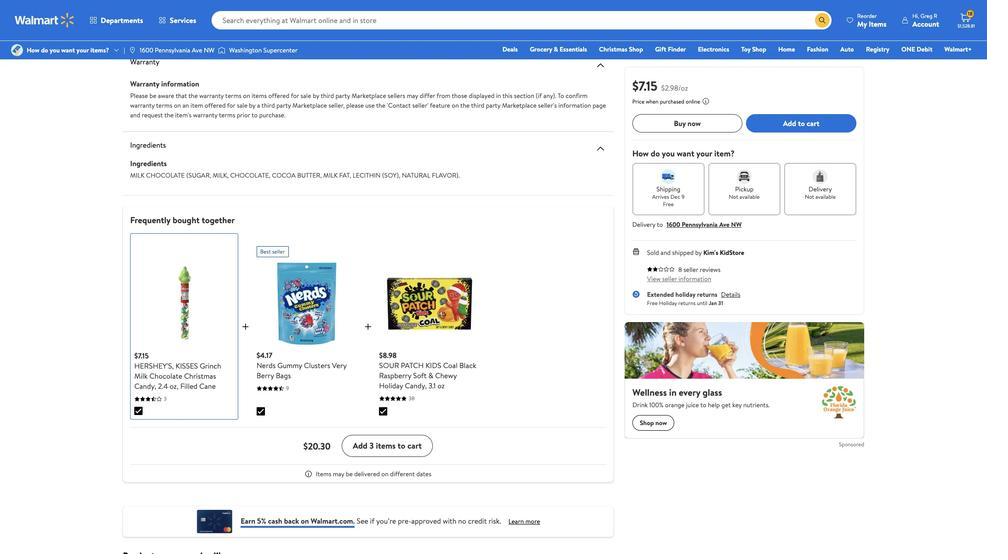 Task type: describe. For each thing, give the bounding box(es) containing it.
christmas shop
[[600, 45, 644, 54]]

if
[[370, 516, 375, 526]]

when
[[646, 98, 659, 105]]

reorder my items
[[858, 12, 887, 29]]

aware
[[158, 91, 174, 100]]

0 horizontal spatial party
[[277, 101, 291, 110]]

1 vertical spatial by
[[249, 101, 256, 110]]

add 3 items to cart
[[353, 440, 422, 451]]

hershey's, kisses grinch milk chocolate christmas candy, 2.4 oz, filled cane image
[[141, 261, 227, 347]]

any).
[[544, 91, 557, 100]]

0 vertical spatial nw
[[204, 46, 215, 55]]

grocery & essentials link
[[526, 44, 592, 54]]

view seller information
[[648, 274, 712, 284]]

2 horizontal spatial third
[[471, 101, 485, 110]]

view
[[648, 274, 661, 284]]

section
[[514, 91, 535, 100]]

how for how do you want your items?
[[27, 46, 40, 55]]

chocolate
[[150, 371, 182, 381]]

warranty for warranty
[[130, 57, 160, 67]]

warranty information please be aware that the warranty terms on items offered for sale by third party marketplace sellers may differ from those displayed in this section (if any). to confirm warranty terms on an item offered for sale by a third party marketplace seller, please use the 'contact seller' feature on the third party marketplace seller's information page and request the item's warranty terms prior to purchase.
[[130, 79, 607, 120]]

warranty for warranty information please be aware that the warranty terms on items offered for sale by third party marketplace sellers may differ from those displayed in this section (if any). to confirm warranty terms on an item offered for sale by a third party marketplace seller, please use the 'contact seller' feature on the third party marketplace seller's information page and request the item's warranty terms prior to purchase.
[[130, 79, 160, 89]]

back
[[284, 516, 299, 526]]

0 vertical spatial by
[[313, 91, 320, 100]]

black
[[460, 360, 477, 371]]

may inside warranty information please be aware that the warranty terms on items offered for sale by third party marketplace sellers may differ from those displayed in this section (if any). to confirm warranty terms on an item offered for sale by a third party marketplace seller, please use the 'contact seller' feature on the third party marketplace seller's information page and request the item's warranty terms prior to purchase.
[[407, 91, 419, 100]]

Walmart Site-Wide search field
[[212, 11, 832, 29]]

deals
[[503, 45, 518, 54]]

online
[[686, 98, 701, 105]]

2 milk from the left
[[324, 171, 338, 180]]

want for item?
[[677, 148, 695, 159]]

1 vertical spatial and
[[661, 248, 671, 257]]

one
[[902, 45, 916, 54]]

& inside $8.98 sour patch kids coal black raspberry soft & chewy holiday candy, 3.1 oz
[[429, 371, 434, 381]]

buy now button
[[633, 114, 743, 133]]

natural
[[402, 171, 431, 180]]

hi,
[[913, 12, 920, 20]]

available for pickup
[[740, 193, 760, 201]]

seller for 8
[[684, 265, 699, 274]]

(sugar,
[[186, 171, 211, 180]]

holiday
[[676, 290, 696, 299]]

price
[[633, 98, 645, 105]]

how do you want your items?
[[27, 46, 109, 55]]

kim's
[[704, 248, 719, 257]]

18
[[968, 10, 974, 18]]

nerds gummy clusters very berry bags image
[[264, 261, 350, 347]]

brand
[[130, 15, 149, 25]]

8
[[679, 265, 682, 274]]

0 horizontal spatial 9
[[286, 384, 289, 392]]

reorder
[[858, 12, 878, 20]]

(if
[[536, 91, 542, 100]]

one debit link
[[898, 44, 937, 54]]

0 horizontal spatial 3
[[164, 395, 167, 403]]

raspberry
[[379, 371, 412, 381]]

toy shop link
[[738, 44, 771, 54]]

you for how do you want your item?
[[662, 148, 675, 159]]

how for how do you want your item?
[[633, 148, 649, 159]]

on down those
[[452, 101, 459, 110]]

warranty image
[[596, 60, 607, 71]]

intent image for pickup image
[[738, 169, 752, 184]]

hi, greg r account
[[913, 12, 940, 29]]

grinch
[[200, 361, 221, 371]]

1 vertical spatial pennsylvania
[[682, 220, 718, 229]]

now
[[688, 118, 701, 128]]

add 3 items to cart button
[[342, 435, 433, 457]]

0 horizontal spatial sale
[[237, 101, 248, 110]]

details button
[[722, 290, 741, 299]]

ingredients milk chocolate (sugar, milk, chocolate, cocoa butter, milk fat, lecithin (soy), natural flavor).
[[130, 158, 460, 180]]

2.4
[[158, 381, 168, 391]]

toy shop
[[742, 45, 767, 54]]

0 horizontal spatial information
[[161, 79, 199, 89]]

more
[[526, 517, 541, 526]]

0 horizontal spatial marketplace
[[293, 101, 327, 110]]

0 vertical spatial christmas
[[600, 45, 628, 54]]

0 vertical spatial offered
[[269, 91, 290, 100]]

items inside warranty information please be aware that the warranty terms on items offered for sale by third party marketplace sellers may differ from those displayed in this section (if any). to confirm warranty terms on an item offered for sale by a third party marketplace seller, please use the 'contact seller' feature on the third party marketplace seller's information page and request the item's warranty terms prior to purchase.
[[252, 91, 267, 100]]

add for add to cart
[[784, 118, 797, 128]]

clusters
[[304, 360, 331, 371]]

supercenter
[[264, 46, 298, 55]]

1 horizontal spatial third
[[321, 91, 334, 100]]

shop for toy shop
[[753, 45, 767, 54]]

fashion
[[808, 45, 829, 54]]

add to cart
[[784, 118, 820, 128]]

ingredients for ingredients milk chocolate (sugar, milk, chocolate, cocoa butter, milk fat, lecithin (soy), natural flavor).
[[130, 158, 167, 168]]

grocery & essentials
[[530, 45, 588, 54]]

registry link
[[863, 44, 894, 54]]

gift finder link
[[651, 44, 691, 54]]

cart inside add 3 items to cart button
[[408, 440, 422, 451]]

walmart.com.
[[311, 516, 355, 526]]

differ
[[420, 91, 436, 100]]

1 plus image from the left
[[240, 321, 251, 332]]

delivery not available
[[806, 185, 836, 201]]

on right back
[[301, 516, 309, 526]]

$1,528.81
[[958, 23, 976, 29]]

1 horizontal spatial ave
[[720, 220, 730, 229]]

cane
[[199, 381, 216, 391]]

the left item's
[[164, 110, 174, 120]]

sold and shipped by kim's kidstore
[[648, 248, 745, 257]]

brand hershey's
[[130, 15, 157, 36]]

items?
[[91, 46, 109, 55]]

2 horizontal spatial party
[[486, 101, 501, 110]]

candy, inside $7.15 hershey's, kisses grinch milk chocolate christmas candy, 2.4 oz, filled cane
[[134, 381, 156, 391]]

1 horizontal spatial &
[[554, 45, 559, 54]]

delivery for not
[[809, 185, 833, 194]]

1 vertical spatial warranty
[[130, 101, 155, 110]]

a
[[257, 101, 260, 110]]

$7.15 for $7.15 $2.98/oz
[[633, 77, 658, 95]]

item's
[[175, 110, 192, 120]]

seller for best
[[272, 248, 285, 255]]

butter,
[[297, 171, 322, 180]]

price when purchased online
[[633, 98, 701, 105]]

with
[[443, 516, 457, 526]]

arrives
[[653, 193, 670, 201]]

38
[[409, 395, 415, 402]]

jan
[[709, 299, 718, 307]]

reviews
[[700, 265, 721, 274]]

9 inside shipping arrives dec 9 free
[[682, 193, 685, 201]]

earn
[[241, 516, 256, 526]]

1 horizontal spatial party
[[336, 91, 350, 100]]

Search search field
[[212, 11, 832, 29]]

shipping arrives dec 9 free
[[653, 185, 685, 208]]

sour
[[379, 360, 399, 371]]

shop for christmas shop
[[629, 45, 644, 54]]

1 horizontal spatial marketplace
[[352, 91, 386, 100]]

2 vertical spatial by
[[696, 248, 702, 257]]

shipping
[[657, 185, 681, 194]]

fat,
[[340, 171, 351, 180]]

0 horizontal spatial returns
[[679, 299, 696, 307]]

please
[[347, 101, 364, 110]]

electronics
[[699, 45, 730, 54]]

1 vertical spatial items
[[316, 470, 332, 479]]

ingredients image
[[596, 143, 607, 154]]

on left an
[[174, 101, 181, 110]]

an
[[183, 101, 189, 110]]

candy, inside $8.98 sour patch kids coal black raspberry soft & chewy holiday candy, 3.1 oz
[[405, 381, 427, 391]]

holiday inside extended holiday returns details free holiday returns until jan 31
[[660, 299, 678, 307]]

home link
[[775, 44, 800, 54]]

chocolate
[[146, 171, 185, 180]]

gift finder
[[656, 45, 687, 54]]

the down those
[[461, 101, 470, 110]]

fashion link
[[804, 44, 833, 54]]

milk
[[134, 371, 148, 381]]

add to cart button
[[747, 114, 857, 133]]

0 horizontal spatial 1600
[[140, 46, 153, 55]]

1 horizontal spatial information
[[559, 101, 592, 110]]

$2.98/oz
[[662, 83, 689, 93]]

sponsored
[[840, 440, 865, 448]]

credit
[[468, 516, 487, 526]]

auto
[[841, 45, 855, 54]]

intent image for shipping image
[[662, 169, 676, 184]]



Task type: vqa. For each thing, say whether or not it's contained in the screenshot.
$10.93
no



Task type: locate. For each thing, give the bounding box(es) containing it.
0 vertical spatial you
[[50, 46, 60, 55]]

be left delivered
[[346, 470, 353, 479]]

item
[[191, 101, 203, 110]]

$7.15 inside $7.15 hershey's, kisses grinch milk chocolate christmas candy, 2.4 oz, filled cane
[[134, 351, 149, 361]]

2 available from the left
[[816, 193, 836, 201]]

delivery to 1600 pennsylvania ave nw
[[633, 220, 742, 229]]

free for shipping
[[664, 200, 674, 208]]

0 vertical spatial want
[[61, 46, 75, 55]]

candy, up 38
[[405, 381, 427, 391]]

chewy
[[435, 371, 457, 381]]

3 up "items may be delivered on different dates"
[[370, 440, 374, 451]]

1 ingredients from the top
[[130, 140, 166, 150]]

third right a
[[262, 101, 275, 110]]

seller
[[272, 248, 285, 255], [684, 265, 699, 274], [663, 274, 678, 284]]

do up 'shipping'
[[651, 148, 660, 159]]

1 horizontal spatial 9
[[682, 193, 685, 201]]

available for delivery
[[816, 193, 836, 201]]

in
[[496, 91, 501, 100]]

gift
[[656, 45, 667, 54]]

0 horizontal spatial and
[[130, 110, 140, 120]]

1 vertical spatial holiday
[[379, 381, 403, 391]]

0 vertical spatial ave
[[192, 46, 202, 55]]

may up seller'
[[407, 91, 419, 100]]

available down intent image for delivery
[[816, 193, 836, 201]]

nerds
[[257, 360, 276, 371]]

1 horizontal spatial  image
[[129, 46, 136, 54]]

terms left prior
[[219, 110, 235, 120]]

delivery up sold
[[633, 220, 656, 229]]

home
[[779, 45, 796, 54]]

no
[[459, 516, 467, 526]]

warranty up the please
[[130, 79, 160, 89]]

$7.15
[[633, 77, 658, 95], [134, 351, 149, 361]]

add for add 3 items to cart
[[353, 440, 368, 451]]

offered up purchase.
[[269, 91, 290, 100]]

0 vertical spatial items
[[252, 91, 267, 100]]

1600 pennsylvania ave nw
[[140, 46, 215, 55]]

2 ingredients from the top
[[130, 158, 167, 168]]

0 vertical spatial be
[[150, 91, 157, 100]]

on left different
[[382, 470, 389, 479]]

add inside button
[[353, 440, 368, 451]]

1 vertical spatial be
[[346, 470, 353, 479]]

1 vertical spatial may
[[333, 470, 345, 479]]

1 horizontal spatial do
[[651, 148, 660, 159]]

$4.17
[[257, 350, 273, 360]]

marketplace left seller,
[[293, 101, 327, 110]]

item?
[[715, 148, 735, 159]]

0 vertical spatial your
[[77, 46, 89, 55]]

0 horizontal spatial for
[[227, 101, 236, 110]]

may left delivered
[[333, 470, 345, 479]]

0 horizontal spatial offered
[[205, 101, 226, 110]]

buy
[[675, 118, 686, 128]]

shop right toy
[[753, 45, 767, 54]]

terms down aware at top
[[156, 101, 172, 110]]

holiday down sour
[[379, 381, 403, 391]]

very
[[332, 360, 347, 371]]

oz
[[438, 381, 445, 391]]

capitalone image
[[196, 510, 234, 534]]

3 down 2.4 at the bottom left of the page
[[164, 395, 167, 403]]

third down displayed
[[471, 101, 485, 110]]

 image for how
[[11, 44, 23, 56]]

from
[[437, 91, 451, 100]]

milk left fat,
[[324, 171, 338, 180]]

0 horizontal spatial not
[[730, 193, 739, 201]]

2 plus image from the left
[[363, 321, 374, 332]]

essentials
[[560, 45, 588, 54]]

1 warranty from the top
[[130, 57, 160, 67]]

cart inside add to cart button
[[807, 118, 820, 128]]

shop
[[629, 45, 644, 54], [753, 45, 767, 54]]

intent image for delivery image
[[814, 169, 828, 184]]

0 vertical spatial may
[[407, 91, 419, 100]]

candy, left 2.4 at the bottom left of the page
[[134, 381, 156, 391]]

1 horizontal spatial $7.15
[[633, 77, 658, 95]]

items up a
[[252, 91, 267, 100]]

want for items?
[[61, 46, 75, 55]]

be left aware at top
[[150, 91, 157, 100]]

kidstore
[[720, 248, 745, 257]]

delivery inside delivery not available
[[809, 185, 833, 194]]

9 down bags at the bottom left of the page
[[286, 384, 289, 392]]

1 vertical spatial offered
[[205, 101, 226, 110]]

plus image
[[240, 321, 251, 332], [363, 321, 374, 332]]

0 horizontal spatial holiday
[[379, 381, 403, 391]]

$7.15 for $7.15 hershey's, kisses grinch milk chocolate christmas candy, 2.4 oz, filled cane
[[134, 351, 149, 361]]

and left request
[[130, 110, 140, 120]]

1 horizontal spatial how
[[633, 148, 649, 159]]

1 horizontal spatial shop
[[753, 45, 767, 54]]

1 vertical spatial terms
[[156, 101, 172, 110]]

1 vertical spatial cart
[[408, 440, 422, 451]]

$4.17 nerds gummy clusters very berry bags
[[257, 350, 347, 381]]

1 vertical spatial ingredients
[[130, 158, 167, 168]]

0 horizontal spatial cart
[[408, 440, 422, 451]]

you down walmart image
[[50, 46, 60, 55]]

1 vertical spatial add
[[353, 440, 368, 451]]

$7.15 up price
[[633, 77, 658, 95]]

None checkbox
[[134, 407, 143, 415], [257, 407, 265, 416], [134, 407, 143, 415], [257, 407, 265, 416]]

 image
[[218, 46, 226, 55]]

available down intent image for pickup
[[740, 193, 760, 201]]

you up 'intent image for shipping'
[[662, 148, 675, 159]]

christmas inside $7.15 hershey's, kisses grinch milk chocolate christmas candy, 2.4 oz, filled cane
[[184, 371, 216, 381]]

and right sold
[[661, 248, 671, 257]]

items up "items may be delivered on different dates"
[[376, 440, 396, 451]]

ingredients down request
[[130, 140, 166, 150]]

1 horizontal spatial cart
[[807, 118, 820, 128]]

& right soft
[[429, 371, 434, 381]]

$7.15 hershey's, kisses grinch milk chocolate christmas candy, 2.4 oz, filled cane
[[134, 351, 221, 391]]

0 horizontal spatial how
[[27, 46, 40, 55]]

 image
[[11, 44, 23, 56], [129, 46, 136, 54]]

2 not from the left
[[806, 193, 815, 201]]

do down walmart image
[[41, 46, 48, 55]]

items
[[252, 91, 267, 100], [376, 440, 396, 451]]

0 horizontal spatial add
[[353, 440, 368, 451]]

delivery for to
[[633, 220, 656, 229]]

toy
[[742, 45, 751, 54]]

0 vertical spatial free
[[664, 200, 674, 208]]

your for item?
[[697, 148, 713, 159]]

not inside pickup not available
[[730, 193, 739, 201]]

warranty down item
[[193, 110, 218, 120]]

$8.98
[[379, 350, 397, 360]]

approved
[[412, 516, 441, 526]]

how down walmart image
[[27, 46, 40, 55]]

debit
[[918, 45, 933, 54]]

0 vertical spatial warranty
[[199, 91, 224, 100]]

1 horizontal spatial christmas
[[600, 45, 628, 54]]

0 horizontal spatial items
[[252, 91, 267, 100]]

1 vertical spatial $7.15
[[134, 351, 149, 361]]

not down intent image for pickup
[[730, 193, 739, 201]]

returns left 31
[[698, 290, 718, 299]]

seller for view
[[663, 274, 678, 284]]

soft
[[413, 371, 427, 381]]

your left item?
[[697, 148, 713, 159]]

do for how do you want your items?
[[41, 46, 48, 55]]

items
[[870, 19, 887, 29], [316, 470, 332, 479]]

your left items? on the left top
[[77, 46, 89, 55]]

milk,
[[213, 171, 229, 180]]

warranty inside warranty information please be aware that the warranty terms on items offered for sale by third party marketplace sellers may differ from those displayed in this section (if any). to confirm warranty terms on an item offered for sale by a third party marketplace seller, please use the 'contact seller' feature on the third party marketplace seller's information page and request the item's warranty terms prior to purchase.
[[130, 79, 160, 89]]

the up item
[[189, 91, 198, 100]]

free inside extended holiday returns details free holiday returns until jan 31
[[648, 299, 658, 307]]

1 not from the left
[[730, 193, 739, 201]]

0 horizontal spatial pennsylvania
[[155, 46, 190, 55]]

party down "in"
[[486, 101, 501, 110]]

warranty down the please
[[130, 101, 155, 110]]

services
[[170, 15, 196, 25]]

1 horizontal spatial items
[[376, 440, 396, 451]]

ave up kidstore
[[720, 220, 730, 229]]

items down $20.30
[[316, 470, 332, 479]]

seller right the best
[[272, 248, 285, 255]]

shop left the gift at the top right of page
[[629, 45, 644, 54]]

clear search field text image
[[805, 16, 812, 24]]

learn more
[[509, 517, 541, 526]]

page
[[593, 101, 607, 110]]

nw up kidstore
[[732, 220, 742, 229]]

different
[[390, 470, 415, 479]]

0 vertical spatial for
[[291, 91, 299, 100]]

sour patch kids coal black raspberry soft & chewy holiday candy, 3.1 oz image
[[387, 261, 473, 347]]

warranty down the hershey's
[[130, 57, 160, 67]]

capital one  earn 5% cash back on walmart.com. see if you're pre-approved with no credit risk. learn more element
[[509, 517, 541, 526]]

1600 down dec on the right
[[667, 220, 681, 229]]

 image right |
[[129, 46, 136, 54]]

free for extended
[[648, 299, 658, 307]]

0 vertical spatial how
[[27, 46, 40, 55]]

1 horizontal spatial not
[[806, 193, 815, 201]]

0 vertical spatial &
[[554, 45, 559, 54]]

&
[[554, 45, 559, 54], [429, 371, 434, 381]]

2 vertical spatial warranty
[[193, 110, 218, 120]]

0 vertical spatial terms
[[225, 91, 242, 100]]

feature
[[430, 101, 451, 110]]

free inside shipping arrives dec 9 free
[[664, 200, 674, 208]]

returns left until
[[679, 299, 696, 307]]

search icon image
[[819, 17, 827, 24]]

2 horizontal spatial by
[[696, 248, 702, 257]]

3 inside button
[[370, 440, 374, 451]]

9 right dec on the right
[[682, 193, 685, 201]]

5%
[[257, 516, 266, 526]]

holiday
[[660, 299, 678, 307], [379, 381, 403, 391]]

0 horizontal spatial &
[[429, 371, 434, 381]]

want down buy now button
[[677, 148, 695, 159]]

pickup
[[736, 185, 754, 194]]

1 vertical spatial your
[[697, 148, 713, 159]]

1 vertical spatial you
[[662, 148, 675, 159]]

1600 down the hershey's
[[140, 46, 153, 55]]

1 horizontal spatial items
[[870, 19, 887, 29]]

1 shop from the left
[[629, 45, 644, 54]]

delivery
[[809, 185, 833, 194], [633, 220, 656, 229]]

please
[[130, 91, 148, 100]]

0 horizontal spatial $7.15
[[134, 351, 149, 361]]

departments
[[101, 15, 143, 25]]

1 available from the left
[[740, 193, 760, 201]]

pennsylvania down services popup button
[[155, 46, 190, 55]]

legal information image
[[703, 98, 710, 105]]

1 vertical spatial free
[[648, 299, 658, 307]]

patch
[[401, 360, 424, 371]]

until
[[698, 299, 708, 307]]

free down view
[[648, 299, 658, 307]]

0 vertical spatial sale
[[301, 91, 311, 100]]

registry
[[867, 45, 890, 54]]

pennsylvania up sold and shipped by kim's kidstore
[[682, 220, 718, 229]]

add inside button
[[784, 118, 797, 128]]

0 horizontal spatial free
[[648, 299, 658, 307]]

0 vertical spatial do
[[41, 46, 48, 55]]

0 horizontal spatial plus image
[[240, 321, 251, 332]]

learn
[[509, 517, 524, 526]]

1 horizontal spatial plus image
[[363, 321, 374, 332]]

available inside pickup not available
[[740, 193, 760, 201]]

0 horizontal spatial third
[[262, 101, 275, 110]]

not inside delivery not available
[[806, 193, 815, 201]]

lecithin
[[353, 171, 381, 180]]

to inside button
[[398, 440, 406, 451]]

ingredients inside ingredients milk chocolate (sugar, milk, chocolate, cocoa butter, milk fat, lecithin (soy), natural flavor).
[[130, 158, 167, 168]]

& right grocery
[[554, 45, 559, 54]]

do for how do you want your item?
[[651, 148, 660, 159]]

on up prior
[[243, 91, 250, 100]]

auto link
[[837, 44, 859, 54]]

earn 5% cash back on walmart.com. see if you're pre-approved with no credit risk.
[[241, 516, 502, 526]]

1 horizontal spatial 1600
[[667, 220, 681, 229]]

 image down walmart image
[[11, 44, 23, 56]]

third up seller,
[[321, 91, 334, 100]]

warranty up item
[[199, 91, 224, 100]]

 image for 1600
[[129, 46, 136, 54]]

berry
[[257, 371, 274, 381]]

milk left chocolate
[[130, 171, 145, 180]]

2 vertical spatial terms
[[219, 110, 235, 120]]

items inside button
[[376, 440, 396, 451]]

items right my
[[870, 19, 887, 29]]

delivery down intent image for delivery
[[809, 185, 833, 194]]

|
[[124, 46, 125, 55]]

2 warranty from the top
[[130, 79, 160, 89]]

0 vertical spatial items
[[870, 19, 887, 29]]

details
[[722, 290, 741, 299]]

ingredients for ingredients
[[130, 140, 166, 150]]

hershey's
[[130, 27, 157, 36]]

available inside delivery not available
[[816, 193, 836, 201]]

1 horizontal spatial by
[[313, 91, 320, 100]]

marketplace up use
[[352, 91, 386, 100]]

not for delivery
[[806, 193, 815, 201]]

you for how do you want your items?
[[50, 46, 60, 55]]

offered
[[269, 91, 290, 100], [205, 101, 226, 110]]

2.125 stars out of 5, based on 8 seller reviews element
[[648, 267, 675, 272]]

shipped
[[673, 248, 694, 257]]

None checkbox
[[379, 407, 388, 416]]

departments button
[[82, 9, 151, 31]]

my
[[858, 19, 868, 29]]

2 horizontal spatial marketplace
[[502, 101, 537, 110]]

how right ingredients icon
[[633, 148, 649, 159]]

1 vertical spatial want
[[677, 148, 695, 159]]

0 horizontal spatial items
[[316, 470, 332, 479]]

marketplace down section
[[502, 101, 537, 110]]

marketplace
[[352, 91, 386, 100], [293, 101, 327, 110], [502, 101, 537, 110]]

ingredients up chocolate
[[130, 158, 167, 168]]

0 horizontal spatial candy,
[[134, 381, 156, 391]]

bought
[[173, 214, 200, 226]]

free down 'shipping'
[[664, 200, 674, 208]]

2 horizontal spatial information
[[679, 274, 712, 284]]

0 vertical spatial add
[[784, 118, 797, 128]]

1 horizontal spatial returns
[[698, 290, 718, 299]]

0 vertical spatial 9
[[682, 193, 685, 201]]

0 vertical spatial warranty
[[130, 57, 160, 67]]

r
[[935, 12, 938, 20]]

2 shop from the left
[[753, 45, 767, 54]]

1 horizontal spatial pennsylvania
[[682, 220, 718, 229]]

seller right 8
[[684, 265, 699, 274]]

terms up prior
[[225, 91, 242, 100]]

1 horizontal spatial be
[[346, 470, 353, 479]]

seller's
[[539, 101, 557, 110]]

ave down services
[[192, 46, 202, 55]]

to
[[558, 91, 565, 100]]

3.1
[[429, 381, 436, 391]]

party up purchase.
[[277, 101, 291, 110]]

1600
[[140, 46, 153, 55], [667, 220, 681, 229]]

those
[[452, 91, 468, 100]]

pre-
[[398, 516, 412, 526]]

holiday down view seller information link
[[660, 299, 678, 307]]

want left items? on the left top
[[61, 46, 75, 55]]

seller down 2.125 stars out of 5, based on 8 seller reviews element
[[663, 274, 678, 284]]

0 horizontal spatial want
[[61, 46, 75, 55]]

walmart image
[[15, 13, 75, 28]]

be inside warranty information please be aware that the warranty terms on items offered for sale by third party marketplace sellers may differ from those displayed in this section (if any). to confirm warranty terms on an item offered for sale by a third party marketplace seller, please use the 'contact seller' feature on the third party marketplace seller's information page and request the item's warranty terms prior to purchase.
[[150, 91, 157, 100]]

1 horizontal spatial for
[[291, 91, 299, 100]]

0 vertical spatial cart
[[807, 118, 820, 128]]

1 horizontal spatial your
[[697, 148, 713, 159]]

risk.
[[489, 516, 502, 526]]

items may be delivered on different dates
[[316, 470, 432, 479]]

2 horizontal spatial seller
[[684, 265, 699, 274]]

0 horizontal spatial christmas
[[184, 371, 216, 381]]

0 vertical spatial and
[[130, 110, 140, 120]]

1 vertical spatial sale
[[237, 101, 248, 110]]

cart
[[807, 118, 820, 128], [408, 440, 422, 451]]

1 milk from the left
[[130, 171, 145, 180]]

1 vertical spatial information
[[559, 101, 592, 110]]

1 vertical spatial nw
[[732, 220, 742, 229]]

oz,
[[170, 381, 179, 391]]

the right use
[[376, 101, 386, 110]]

not down intent image for delivery
[[806, 193, 815, 201]]

1 horizontal spatial want
[[677, 148, 695, 159]]

0 vertical spatial pennsylvania
[[155, 46, 190, 55]]

and inside warranty information please be aware that the warranty terms on items offered for sale by third party marketplace sellers may differ from those displayed in this section (if any). to confirm warranty terms on an item offered for sale by a third party marketplace seller, please use the 'contact seller' feature on the third party marketplace seller's information page and request the item's warranty terms prior to purchase.
[[130, 110, 140, 120]]

not for pickup
[[730, 193, 739, 201]]

grocery
[[530, 45, 553, 54]]

christmas shop link
[[595, 44, 648, 54]]

1 horizontal spatial seller
[[663, 274, 678, 284]]

nw left washington
[[204, 46, 215, 55]]

your for items?
[[77, 46, 89, 55]]

$7.15 up 'milk'
[[134, 351, 149, 361]]

0 horizontal spatial delivery
[[633, 220, 656, 229]]

bags
[[276, 371, 291, 381]]

offered right item
[[205, 101, 226, 110]]

cash
[[268, 516, 282, 526]]

terms
[[225, 91, 242, 100], [156, 101, 172, 110], [219, 110, 235, 120]]

items inside the 'reorder my items'
[[870, 19, 887, 29]]

1 vertical spatial ave
[[720, 220, 730, 229]]

0 horizontal spatial ave
[[192, 46, 202, 55]]

to inside warranty information please be aware that the warranty terms on items offered for sale by third party marketplace sellers may differ from those displayed in this section (if any). to confirm warranty terms on an item offered for sale by a third party marketplace seller, please use the 'contact seller' feature on the third party marketplace seller's information page and request the item's warranty terms prior to purchase.
[[252, 110, 258, 120]]

holiday inside $8.98 sour patch kids coal black raspberry soft & chewy holiday candy, 3.1 oz
[[379, 381, 403, 391]]

0 horizontal spatial your
[[77, 46, 89, 55]]

to inside button
[[799, 118, 806, 128]]

finder
[[668, 45, 687, 54]]

0 vertical spatial delivery
[[809, 185, 833, 194]]

party up seller,
[[336, 91, 350, 100]]



